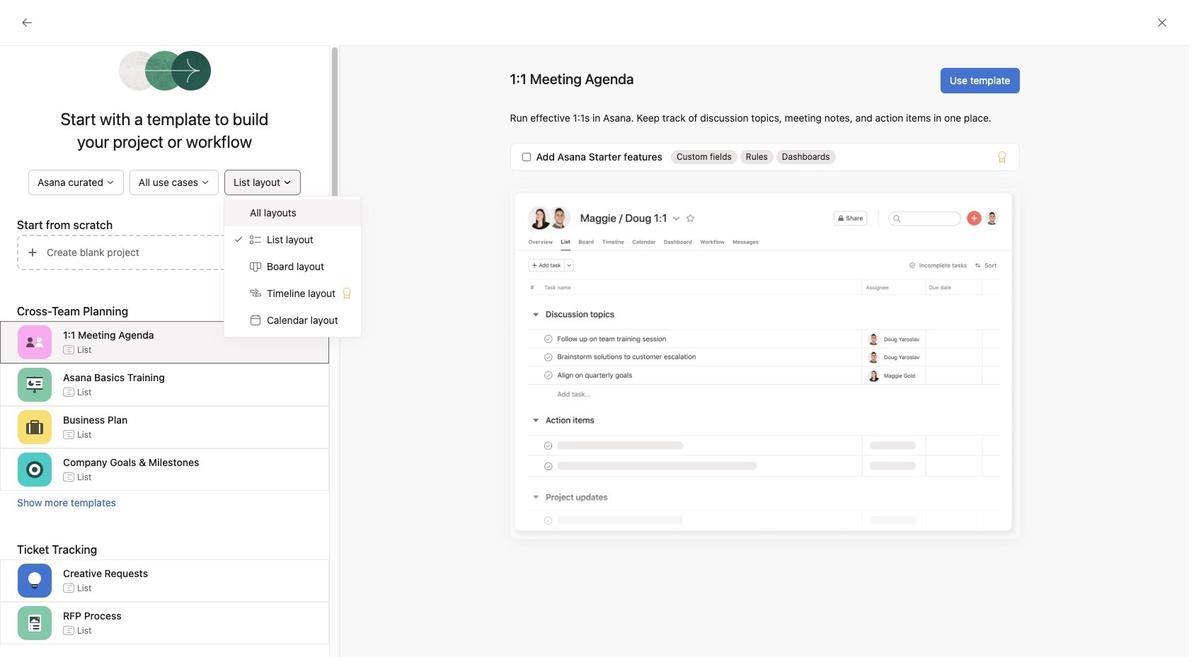 Task type: vqa. For each thing, say whether or not it's contained in the screenshot.
Not
no



Task type: locate. For each thing, give the bounding box(es) containing it.
close image
[[1157, 17, 1168, 28]]

1 mark complete image from the top
[[264, 302, 281, 319]]

radio item
[[224, 200, 361, 227]]

go back image
[[21, 17, 33, 28]]

2 mark complete image from the top
[[264, 327, 281, 344]]

1 mark complete checkbox from the top
[[264, 302, 281, 319]]

0 vertical spatial mark complete checkbox
[[264, 302, 281, 319]]

None checkbox
[[522, 153, 531, 161]]

mark complete image for mark complete option
[[264, 327, 281, 344]]

1:1 meeting agenda image
[[26, 334, 43, 351]]

starred element
[[0, 225, 170, 299]]

mark complete image
[[264, 404, 281, 421]]

mark complete image
[[264, 302, 281, 319], [264, 327, 281, 344], [264, 353, 281, 370]]

Mark complete checkbox
[[264, 327, 281, 344]]

3 mark complete image from the top
[[264, 353, 281, 370]]

insights element
[[0, 129, 170, 225]]

2 vertical spatial mark complete image
[[264, 353, 281, 370]]

Mark complete checkbox
[[264, 302, 281, 319], [264, 353, 281, 370], [264, 404, 281, 421]]

2 vertical spatial mark complete checkbox
[[264, 404, 281, 421]]

0 vertical spatial mark complete image
[[264, 302, 281, 319]]

1 vertical spatial mark complete checkbox
[[264, 353, 281, 370]]

list item
[[698, 245, 890, 288], [250, 323, 669, 348], [250, 348, 669, 374], [250, 374, 669, 399], [250, 425, 669, 450]]

1 vertical spatial mark complete image
[[264, 327, 281, 344]]



Task type: describe. For each thing, give the bounding box(es) containing it.
rocket image
[[904, 258, 921, 275]]

rfp process image
[[26, 615, 43, 632]]

projects element
[[0, 299, 170, 395]]

asana basics training image
[[26, 377, 43, 394]]

global element
[[0, 35, 170, 120]]

3 mark complete checkbox from the top
[[264, 404, 281, 421]]

2 mark complete checkbox from the top
[[264, 353, 281, 370]]

add profile photo image
[[267, 211, 301, 245]]

mark complete image for third mark complete checkbox from the bottom
[[264, 302, 281, 319]]

board image
[[712, 360, 729, 377]]

hide sidebar image
[[18, 11, 30, 23]]

creative requests image
[[26, 573, 43, 590]]

company goals & milestones image
[[26, 462, 43, 479]]

teams element
[[0, 395, 170, 446]]

business plan image
[[26, 419, 43, 436]]

mark complete image for 2nd mark complete checkbox from the top of the page
[[264, 353, 281, 370]]



